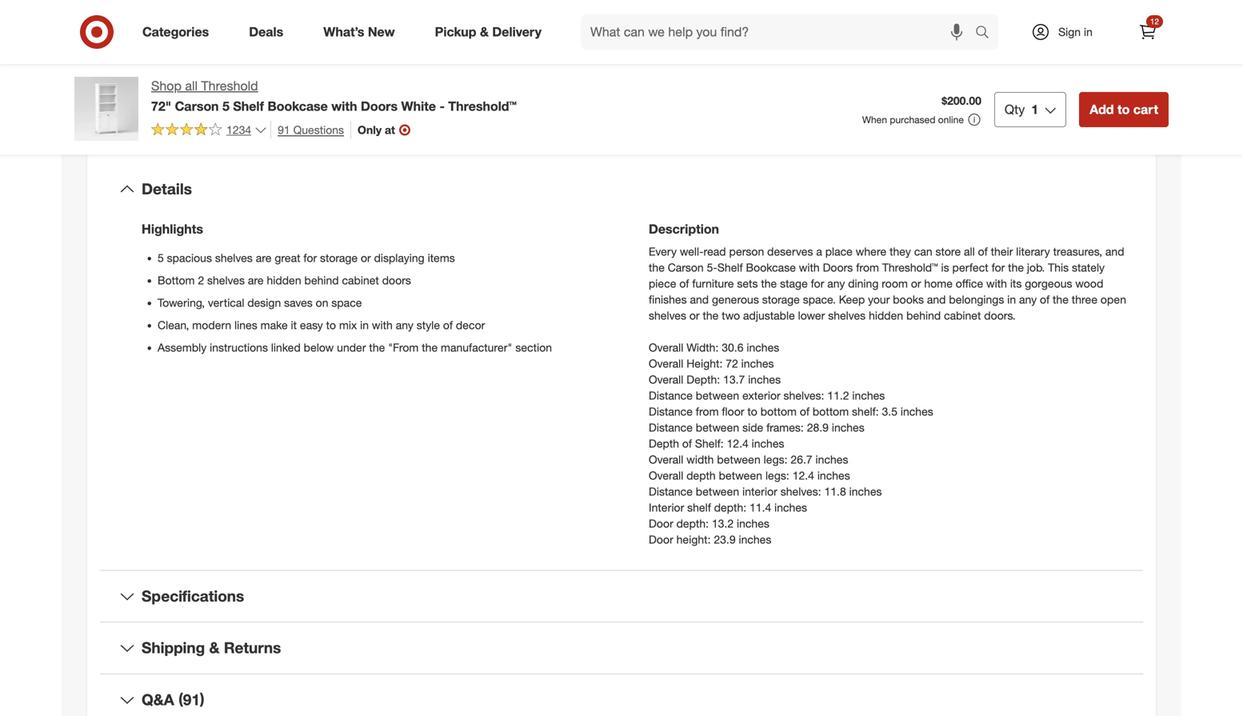 Task type: vqa. For each thing, say whether or not it's contained in the screenshot.
*
no



Task type: describe. For each thing, give the bounding box(es) containing it.
doors.
[[984, 308, 1016, 322]]

assembly instructions linked below under the "from the manufacturer" section
[[158, 340, 552, 354]]

person
[[729, 244, 764, 258]]

floor
[[722, 404, 745, 418]]

what's new link
[[310, 14, 415, 50]]

storage inside every well-read person deserves a place where they can store all of their literary treasures, and the carson 5-shelf bookcase with doors from threshold™ is perfect for the job. this stately piece of furniture sets the stage for any dining room or home office with its gorgeous wood finishes and generous storage space. keep your books and belongings in any of the three open shelves or the two adjustable lower shelves hidden behind cabinet doors.
[[762, 292, 800, 306]]

26.7
[[791, 452, 813, 466]]

pickup & delivery link
[[421, 14, 562, 50]]

width
[[687, 452, 714, 466]]

what's
[[323, 24, 364, 40]]

0 horizontal spatial 5
[[158, 251, 164, 265]]

between down "depth"
[[696, 484, 740, 498]]

0 vertical spatial in
[[1084, 25, 1093, 39]]

show more images
[[283, 51, 394, 67]]

0 horizontal spatial and
[[690, 292, 709, 306]]

frames:
[[767, 420, 804, 434]]

72" carson 5 shelf bookcase with doors - threshold&#153;, 5 of 13 image
[[74, 0, 332, 29]]

bottom
[[158, 273, 195, 287]]

place
[[826, 244, 853, 258]]

sign in
[[1059, 25, 1093, 39]]

of right style
[[443, 318, 453, 332]]

at
[[385, 123, 395, 137]]

a
[[816, 244, 822, 258]]

shop
[[151, 78, 182, 94]]

in inside every well-read person deserves a place where they can store all of their literary treasures, and the carson 5-shelf bookcase with doors from threshold™ is perfect for the job. this stately piece of furniture sets the stage for any dining room or home office with its gorgeous wood finishes and generous storage space. keep your books and belongings in any of the three open shelves or the two adjustable lower shelves hidden behind cabinet doors.
[[1008, 292, 1016, 306]]

$200.00
[[942, 94, 982, 108]]

5-
[[707, 260, 718, 274]]

inches up shelf:
[[853, 388, 885, 402]]

shelf:
[[852, 404, 879, 418]]

carson inside every well-read person deserves a place where they can store all of their literary treasures, and the carson 5-shelf bookcase with doors from threshold™ is perfect for the job. this stately piece of furniture sets the stage for any dining room or home office with its gorgeous wood finishes and generous storage space. keep your books and belongings in any of the three open shelves or the two adjustable lower shelves hidden behind cabinet doors.
[[668, 260, 704, 274]]

store
[[936, 244, 961, 258]]

perfect
[[953, 260, 989, 274]]

sign in link
[[1018, 14, 1118, 50]]

shipping & returns
[[142, 639, 281, 657]]

bookcase inside shop all threshold 72" carson 5 shelf bookcase with doors white - threshold™
[[268, 98, 328, 114]]

gorgeous
[[1025, 276, 1073, 290]]

clean,
[[158, 318, 189, 332]]

every well-read person deserves a place where they can store all of their literary treasures, and the carson 5-shelf bookcase with doors from threshold™ is perfect for the job. this stately piece of furniture sets the stage for any dining room or home office with its gorgeous wood finishes and generous storage space. keep your books and belongings in any of the three open shelves or the two adjustable lower shelves hidden behind cabinet doors.
[[649, 244, 1127, 322]]

manufacturer"
[[441, 340, 512, 354]]

5 inside shop all threshold 72" carson 5 shelf bookcase with doors white - threshold™
[[222, 98, 230, 114]]

cabinet inside every well-read person deserves a place where they can store all of their literary treasures, and the carson 5-shelf bookcase with doors from threshold™ is perfect for the job. this stately piece of furniture sets the stage for any dining room or home office with its gorgeous wood finishes and generous storage space. keep your books and belongings in any of the three open shelves or the two adjustable lower shelves hidden behind cabinet doors.
[[944, 308, 981, 322]]

categories link
[[129, 14, 229, 50]]

"from
[[388, 340, 419, 354]]

inches right the 3.5
[[901, 404, 934, 418]]

spacious
[[167, 251, 212, 265]]

are for hidden
[[248, 273, 264, 287]]

72" carson 5 shelf bookcase with doors - threshold&#153;, 6 of 13 image
[[345, 0, 603, 29]]

threshold
[[201, 78, 258, 94]]

inches down "11.4"
[[737, 516, 770, 530]]

of left their
[[978, 244, 988, 258]]

specifications button
[[100, 571, 1143, 622]]

threshold™ inside every well-read person deserves a place where they can store all of their literary treasures, and the carson 5-shelf bookcase with doors from threshold™ is perfect for the job. this stately piece of furniture sets the stage for any dining room or home office with its gorgeous wood finishes and generous storage space. keep your books and belongings in any of the three open shelves or the two adjustable lower shelves hidden behind cabinet doors.
[[882, 260, 938, 274]]

mix
[[339, 318, 357, 332]]

new
[[368, 24, 395, 40]]

between down shelf:
[[717, 452, 761, 466]]

great
[[275, 251, 301, 265]]

decor
[[456, 318, 485, 332]]

1 horizontal spatial 12.4
[[793, 468, 815, 482]]

inches right "11.4"
[[775, 500, 807, 514]]

91
[[278, 123, 290, 137]]

shelves down keep
[[828, 308, 866, 322]]

2 vertical spatial in
[[360, 318, 369, 332]]

2 bottom from the left
[[813, 404, 849, 418]]

of up 28.9 at the right bottom
[[800, 404, 810, 418]]

to inside add to cart button
[[1118, 102, 1130, 117]]

specifications
[[142, 587, 244, 605]]

furniture
[[692, 276, 734, 290]]

hidden inside every well-read person deserves a place where they can store all of their literary treasures, and the carson 5-shelf bookcase with doors from threshold™ is perfect for the job. this stately piece of furniture sets the stage for any dining room or home office with its gorgeous wood finishes and generous storage space. keep your books and belongings in any of the three open shelves or the two adjustable lower shelves hidden behind cabinet doors.
[[869, 308, 904, 322]]

1
[[1032, 102, 1039, 117]]

the right sets
[[761, 276, 777, 290]]

all inside every well-read person deserves a place where they can store all of their literary treasures, and the carson 5-shelf bookcase with doors from threshold™ is perfect for the job. this stately piece of furniture sets the stage for any dining room or home office with its gorgeous wood finishes and generous storage space. keep your books and belongings in any of the three open shelves or the two adjustable lower shelves hidden behind cabinet doors.
[[964, 244, 975, 258]]

displaying
[[374, 251, 425, 265]]

lines
[[235, 318, 257, 332]]

1 vertical spatial or
[[911, 276, 921, 290]]

can
[[914, 244, 933, 258]]

carson inside shop all threshold 72" carson 5 shelf bookcase with doors white - threshold™
[[175, 98, 219, 114]]

below
[[304, 340, 334, 354]]

0 horizontal spatial behind
[[304, 273, 339, 287]]

shop all threshold 72" carson 5 shelf bookcase with doors white - threshold™
[[151, 78, 517, 114]]

read
[[704, 244, 726, 258]]

1 vertical spatial any
[[1019, 292, 1037, 306]]

doors inside every well-read person deserves a place where they can store all of their literary treasures, and the carson 5-shelf bookcase with doors from threshold™ is perfect for the job. this stately piece of furniture sets the stage for any dining room or home office with its gorgeous wood finishes and generous storage space. keep your books and belongings in any of the three open shelves or the two adjustable lower shelves hidden behind cabinet doors.
[[823, 260, 853, 274]]

2 horizontal spatial and
[[1106, 244, 1125, 258]]

show more images button
[[273, 41, 404, 77]]

description
[[649, 221, 719, 237]]

their
[[991, 244, 1013, 258]]

advertisement region
[[641, 0, 1169, 46]]

inches down "side" on the bottom right of page
[[752, 436, 785, 450]]

books
[[893, 292, 924, 306]]

to inside overall width: 30.6 inches overall height: 72 inches overall depth: 13.7 inches distance between exterior shelves: 11.2 inches distance from floor to bottom of bottom shelf: 3.5 inches distance between side frames: 28.9 inches depth of shelf: 12.4 inches overall width between legs: 26.7 inches overall depth between legs: 12.4 inches distance between interior shelves: 11.8 inches interior shelf depth: 11.4 inches door depth: 13.2 inches door height: 23.9 inches
[[748, 404, 758, 418]]

categories
[[142, 24, 209, 40]]

treasures,
[[1054, 244, 1103, 258]]

are for great
[[256, 251, 272, 265]]

with inside shop all threshold 72" carson 5 shelf bookcase with doors white - threshold™
[[332, 98, 357, 114]]

job.
[[1027, 260, 1045, 274]]

0 vertical spatial storage
[[320, 251, 358, 265]]

inches down shelf:
[[832, 420, 865, 434]]

91 questions
[[278, 123, 344, 137]]

is
[[941, 260, 950, 274]]

its
[[1011, 276, 1022, 290]]

inches right 72
[[742, 356, 774, 370]]

1 horizontal spatial any
[[828, 276, 845, 290]]

2 distance from the top
[[649, 404, 693, 418]]

items
[[428, 251, 455, 265]]

& for pickup
[[480, 24, 489, 40]]

image gallery element
[[74, 0, 603, 77]]

interior
[[743, 484, 778, 498]]

2 vertical spatial or
[[690, 308, 700, 322]]

shipping
[[142, 639, 205, 657]]

of right the piece
[[680, 276, 689, 290]]

23.9
[[714, 532, 736, 546]]

30.6
[[722, 340, 744, 354]]

0 vertical spatial shelves:
[[784, 388, 825, 402]]

inches right 26.7
[[816, 452, 849, 466]]

clean, modern lines make it easy to mix in with any style of decor
[[158, 318, 485, 332]]

3 distance from the top
[[649, 420, 693, 434]]

pickup & delivery
[[435, 24, 542, 40]]

the up its
[[1008, 260, 1024, 274]]

width:
[[687, 340, 719, 354]]

image of 72" carson 5 shelf bookcase with doors white - threshold™ image
[[74, 77, 138, 141]]

72
[[726, 356, 738, 370]]

behind inside every well-read person deserves a place where they can store all of their literary treasures, and the carson 5-shelf bookcase with doors from threshold™ is perfect for the job. this stately piece of furniture sets the stage for any dining room or home office with its gorgeous wood finishes and generous storage space. keep your books and belongings in any of the three open shelves or the two adjustable lower shelves hidden behind cabinet doors.
[[907, 308, 941, 322]]

overall width: 30.6 inches overall height: 72 inches overall depth: 13.7 inches distance between exterior shelves: 11.2 inches distance from floor to bottom of bottom shelf: 3.5 inches distance between side frames: 28.9 inches depth of shelf: 12.4 inches overall width between legs: 26.7 inches overall depth between legs: 12.4 inches distance between interior shelves: 11.8 inches interior shelf depth: 11.4 inches door depth: 13.2 inches door height: 23.9 inches
[[649, 340, 934, 546]]

1 horizontal spatial for
[[811, 276, 824, 290]]

on
[[316, 296, 328, 310]]

3 overall from the top
[[649, 372, 684, 386]]

style
[[417, 318, 440, 332]]

5 spacious shelves are great for storage or displaying items
[[158, 251, 455, 265]]

1 door from the top
[[649, 516, 674, 530]]

with left its
[[987, 276, 1007, 290]]

1234 link
[[151, 121, 267, 140]]

0 vertical spatial depth:
[[714, 500, 747, 514]]

side
[[743, 420, 764, 434]]

91 questions link
[[271, 121, 344, 139]]

of down the gorgeous
[[1040, 292, 1050, 306]]

more
[[319, 51, 349, 67]]

make
[[261, 318, 288, 332]]

shelf:
[[695, 436, 724, 450]]

add to cart
[[1090, 102, 1159, 117]]

what's new
[[323, 24, 395, 40]]

highlights
[[142, 221, 203, 237]]

deals link
[[235, 14, 303, 50]]

0 vertical spatial legs:
[[764, 452, 788, 466]]

stately
[[1072, 260, 1105, 274]]

easy
[[300, 318, 323, 332]]

the down style
[[422, 340, 438, 354]]

purchased
[[890, 114, 936, 126]]



Task type: locate. For each thing, give the bounding box(es) containing it.
shelves: down 26.7
[[781, 484, 821, 498]]

1 horizontal spatial and
[[927, 292, 946, 306]]

0 vertical spatial threshold™
[[448, 98, 517, 114]]

0 horizontal spatial storage
[[320, 251, 358, 265]]

2 horizontal spatial for
[[992, 260, 1005, 274]]

0 vertical spatial door
[[649, 516, 674, 530]]

2 vertical spatial any
[[396, 318, 414, 332]]

search button
[[968, 14, 1007, 53]]

qty
[[1005, 102, 1025, 117]]

to up "side" on the bottom right of page
[[748, 404, 758, 418]]

0 vertical spatial all
[[185, 78, 198, 94]]

1 vertical spatial from
[[696, 404, 719, 418]]

& right pickup at the top
[[480, 24, 489, 40]]

bottom 2 shelves are hidden behind cabinet doors
[[158, 273, 411, 287]]

1 vertical spatial are
[[248, 273, 264, 287]]

depth
[[687, 468, 716, 482]]

& left returns
[[209, 639, 220, 657]]

q&a (91) button
[[100, 674, 1143, 716]]

linked
[[271, 340, 301, 354]]

with
[[332, 98, 357, 114], [799, 260, 820, 274], [987, 276, 1007, 290], [372, 318, 393, 332]]

bookcase
[[268, 98, 328, 114], [746, 260, 796, 274]]

all
[[185, 78, 198, 94], [964, 244, 975, 258]]

between down depth:
[[696, 388, 740, 402]]

generous
[[712, 292, 759, 306]]

1 vertical spatial legs:
[[766, 468, 790, 482]]

doors inside shop all threshold 72" carson 5 shelf bookcase with doors white - threshold™
[[361, 98, 398, 114]]

0 vertical spatial are
[[256, 251, 272, 265]]

0 vertical spatial from
[[856, 260, 879, 274]]

1 horizontal spatial &
[[480, 24, 489, 40]]

1 vertical spatial hidden
[[869, 308, 904, 322]]

11.4
[[750, 500, 772, 514]]

wood
[[1076, 276, 1104, 290]]

0 vertical spatial doors
[[361, 98, 398, 114]]

any up keep
[[828, 276, 845, 290]]

1 vertical spatial 5
[[158, 251, 164, 265]]

details button
[[100, 164, 1143, 215]]

dining
[[848, 276, 879, 290]]

carson up 1234 link
[[175, 98, 219, 114]]

1 vertical spatial &
[[209, 639, 220, 657]]

or
[[361, 251, 371, 265], [911, 276, 921, 290], [690, 308, 700, 322]]

cabinet up space
[[342, 273, 379, 287]]

pickup
[[435, 24, 477, 40]]

bottom
[[761, 404, 797, 418], [813, 404, 849, 418]]

shelf
[[687, 500, 711, 514]]

1 horizontal spatial behind
[[907, 308, 941, 322]]

28.9
[[807, 420, 829, 434]]

all right shop
[[185, 78, 198, 94]]

3.5
[[882, 404, 898, 418]]

0 horizontal spatial or
[[361, 251, 371, 265]]

1 vertical spatial all
[[964, 244, 975, 258]]

5
[[222, 98, 230, 114], [158, 251, 164, 265]]

overall left width:
[[649, 340, 684, 354]]

1 horizontal spatial depth:
[[714, 500, 747, 514]]

white
[[401, 98, 436, 114]]

from
[[856, 260, 879, 274], [696, 404, 719, 418]]

& inside dropdown button
[[209, 639, 220, 657]]

show
[[283, 51, 316, 67]]

and down home at the top right
[[927, 292, 946, 306]]

1 vertical spatial 12.4
[[793, 468, 815, 482]]

legs:
[[764, 452, 788, 466], [766, 468, 790, 482]]

cabinet down belongings
[[944, 308, 981, 322]]

5 up the bottom
[[158, 251, 164, 265]]

legs: up interior
[[766, 468, 790, 482]]

finishes
[[649, 292, 687, 306]]

13.2
[[712, 516, 734, 530]]

What can we help you find? suggestions appear below search field
[[581, 14, 979, 50]]

12.4 down 26.7
[[793, 468, 815, 482]]

1 horizontal spatial doors
[[823, 260, 853, 274]]

the left two on the right
[[703, 308, 719, 322]]

0 horizontal spatial doors
[[361, 98, 398, 114]]

bookcase up 91 questions link
[[268, 98, 328, 114]]

0 vertical spatial to
[[1118, 102, 1130, 117]]

space
[[332, 296, 362, 310]]

0 horizontal spatial cabinet
[[342, 273, 379, 287]]

details
[[142, 180, 192, 198]]

0 horizontal spatial any
[[396, 318, 414, 332]]

2 horizontal spatial in
[[1084, 25, 1093, 39]]

storage up space
[[320, 251, 358, 265]]

1 overall from the top
[[649, 340, 684, 354]]

the right under
[[369, 340, 385, 354]]

bottom down 11.2
[[813, 404, 849, 418]]

1 vertical spatial doors
[[823, 260, 853, 274]]

any down its
[[1019, 292, 1037, 306]]

sign
[[1059, 25, 1081, 39]]

height:
[[687, 356, 723, 370]]

1 vertical spatial depth:
[[677, 516, 709, 530]]

&
[[480, 24, 489, 40], [209, 639, 220, 657]]

0 vertical spatial shelf
[[233, 98, 264, 114]]

all up perfect
[[964, 244, 975, 258]]

0 vertical spatial hidden
[[267, 273, 301, 287]]

0 horizontal spatial carson
[[175, 98, 219, 114]]

shelves up vertical on the left top
[[207, 273, 245, 287]]

4 overall from the top
[[649, 452, 684, 466]]

behind down books
[[907, 308, 941, 322]]

to right "add"
[[1118, 102, 1130, 117]]

11.2
[[828, 388, 849, 402]]

are left great
[[256, 251, 272, 265]]

bookcase down deserves
[[746, 260, 796, 274]]

0 horizontal spatial hidden
[[267, 273, 301, 287]]

open
[[1101, 292, 1127, 306]]

1 vertical spatial cabinet
[[944, 308, 981, 322]]

doors
[[382, 273, 411, 287]]

shelves: left 11.2
[[784, 388, 825, 402]]

they
[[890, 244, 911, 258]]

1 vertical spatial shelves:
[[781, 484, 821, 498]]

0 horizontal spatial all
[[185, 78, 198, 94]]

q&a (91)
[[142, 690, 205, 709]]

from inside overall width: 30.6 inches overall height: 72 inches overall depth: 13.7 inches distance between exterior shelves: 11.2 inches distance from floor to bottom of bottom shelf: 3.5 inches distance between side frames: 28.9 inches depth of shelf: 12.4 inches overall width between legs: 26.7 inches overall depth between legs: 12.4 inches distance between interior shelves: 11.8 inches interior shelf depth: 11.4 inches door depth: 13.2 inches door height: 23.9 inches
[[696, 404, 719, 418]]

storage up adjustable
[[762, 292, 800, 306]]

2 overall from the top
[[649, 356, 684, 370]]

5 overall from the top
[[649, 468, 684, 482]]

height:
[[677, 532, 711, 546]]

doors down place
[[823, 260, 853, 274]]

1 vertical spatial storage
[[762, 292, 800, 306]]

between up shelf:
[[696, 420, 740, 434]]

1 vertical spatial behind
[[907, 308, 941, 322]]

2 horizontal spatial to
[[1118, 102, 1130, 117]]

or up books
[[911, 276, 921, 290]]

piece
[[649, 276, 677, 290]]

are up towering, vertical design saves on space
[[248, 273, 264, 287]]

hidden down your
[[869, 308, 904, 322]]

well-
[[680, 244, 704, 258]]

inches right 11.8
[[850, 484, 882, 498]]

12 link
[[1131, 14, 1166, 50]]

carson
[[175, 98, 219, 114], [668, 260, 704, 274]]

for down their
[[992, 260, 1005, 274]]

the up the piece
[[649, 260, 665, 274]]

1 distance from the top
[[649, 388, 693, 402]]

shipping & returns button
[[100, 623, 1143, 674]]

0 horizontal spatial 12.4
[[727, 436, 749, 450]]

add to cart button
[[1080, 92, 1169, 127]]

overall left depth:
[[649, 372, 684, 386]]

2 door from the top
[[649, 532, 674, 546]]

carson down well-
[[668, 260, 704, 274]]

returns
[[224, 639, 281, 657]]

inches right 23.9
[[739, 532, 772, 546]]

doors up only at on the top of the page
[[361, 98, 398, 114]]

shelf up 1234
[[233, 98, 264, 114]]

1 horizontal spatial all
[[964, 244, 975, 258]]

0 horizontal spatial depth:
[[677, 516, 709, 530]]

section
[[516, 340, 552, 354]]

12
[[1151, 16, 1159, 26]]

the down the gorgeous
[[1053, 292, 1069, 306]]

0 vertical spatial behind
[[304, 273, 339, 287]]

1 vertical spatial shelf
[[718, 260, 743, 274]]

depth: up height:
[[677, 516, 709, 530]]

0 horizontal spatial from
[[696, 404, 719, 418]]

your
[[868, 292, 890, 306]]

11.8
[[825, 484, 846, 498]]

0 vertical spatial bookcase
[[268, 98, 328, 114]]

0 horizontal spatial shelf
[[233, 98, 264, 114]]

1 vertical spatial carson
[[668, 260, 704, 274]]

between up interior
[[719, 468, 763, 482]]

from left floor
[[696, 404, 719, 418]]

all inside shop all threshold 72" carson 5 shelf bookcase with doors white - threshold™
[[185, 78, 198, 94]]

in right 'sign'
[[1084, 25, 1093, 39]]

shelf inside shop all threshold 72" carson 5 shelf bookcase with doors white - threshold™
[[233, 98, 264, 114]]

behind up 'on'
[[304, 273, 339, 287]]

overall down the depth
[[649, 452, 684, 466]]

overall left height:
[[649, 356, 684, 370]]

home
[[925, 276, 953, 290]]

hidden down great
[[267, 273, 301, 287]]

5 down threshold
[[222, 98, 230, 114]]

legs: left 26.7
[[764, 452, 788, 466]]

1 horizontal spatial storage
[[762, 292, 800, 306]]

shelf inside every well-read person deserves a place where they can store all of their literary treasures, and the carson 5-shelf bookcase with doors from threshold™ is perfect for the job. this stately piece of furniture sets the stage for any dining room or home office with its gorgeous wood finishes and generous storage space. keep your books and belongings in any of the three open shelves or the two adjustable lower shelves hidden behind cabinet doors.
[[718, 260, 743, 274]]

shelf down read
[[718, 260, 743, 274]]

1 horizontal spatial carson
[[668, 260, 704, 274]]

1 horizontal spatial hidden
[[869, 308, 904, 322]]

2 horizontal spatial any
[[1019, 292, 1037, 306]]

1 horizontal spatial shelf
[[718, 260, 743, 274]]

1 vertical spatial to
[[326, 318, 336, 332]]

shelves right spacious
[[215, 251, 253, 265]]

instructions
[[210, 340, 268, 354]]

belongings
[[949, 292, 1005, 306]]

only at
[[358, 123, 395, 137]]

bookcase inside every well-read person deserves a place where they can store all of their literary treasures, and the carson 5-shelf bookcase with doors from threshold™ is perfect for the job. this stately piece of furniture sets the stage for any dining room or home office with its gorgeous wood finishes and generous storage space. keep your books and belongings in any of the three open shelves or the two adjustable lower shelves hidden behind cabinet doors.
[[746, 260, 796, 274]]

0 horizontal spatial bottom
[[761, 404, 797, 418]]

72"
[[151, 98, 171, 114]]

from inside every well-read person deserves a place where they can store all of their literary treasures, and the carson 5-shelf bookcase with doors from threshold™ is perfect for the job. this stately piece of furniture sets the stage for any dining room or home office with its gorgeous wood finishes and generous storage space. keep your books and belongings in any of the three open shelves or the two adjustable lower shelves hidden behind cabinet doors.
[[856, 260, 879, 274]]

inches up the exterior
[[748, 372, 781, 386]]

every
[[649, 244, 677, 258]]

overall up interior
[[649, 468, 684, 482]]

1 vertical spatial door
[[649, 532, 674, 546]]

inches up 11.8
[[818, 468, 850, 482]]

lower
[[798, 308, 825, 322]]

1 vertical spatial threshold™
[[882, 260, 938, 274]]

1 bottom from the left
[[761, 404, 797, 418]]

1 horizontal spatial threshold™
[[882, 260, 938, 274]]

any
[[828, 276, 845, 290], [1019, 292, 1037, 306], [396, 318, 414, 332]]

or up width:
[[690, 308, 700, 322]]

2 horizontal spatial or
[[911, 276, 921, 290]]

and down furniture on the right of page
[[690, 292, 709, 306]]

1 horizontal spatial or
[[690, 308, 700, 322]]

1 horizontal spatial from
[[856, 260, 879, 274]]

threshold™ inside shop all threshold 72" carson 5 shelf bookcase with doors white - threshold™
[[448, 98, 517, 114]]

0 vertical spatial &
[[480, 24, 489, 40]]

1 horizontal spatial cabinet
[[944, 308, 981, 322]]

of up width
[[683, 436, 692, 450]]

for up space.
[[811, 276, 824, 290]]

add
[[1090, 102, 1114, 117]]

0 vertical spatial or
[[361, 251, 371, 265]]

bottom up frames:
[[761, 404, 797, 418]]

0 vertical spatial carson
[[175, 98, 219, 114]]

hidden
[[267, 273, 301, 287], [869, 308, 904, 322]]

with up questions at the top left
[[332, 98, 357, 114]]

online
[[938, 114, 964, 126]]

with down a
[[799, 260, 820, 274]]

0 horizontal spatial &
[[209, 639, 220, 657]]

images
[[352, 51, 394, 67]]

depth:
[[687, 372, 720, 386]]

0 vertical spatial cabinet
[[342, 273, 379, 287]]

and right treasures, in the top right of the page
[[1106, 244, 1125, 258]]

0 horizontal spatial in
[[360, 318, 369, 332]]

1 vertical spatial in
[[1008, 292, 1016, 306]]

for right great
[[304, 251, 317, 265]]

threshold™ down they at the right top of page
[[882, 260, 938, 274]]

sets
[[737, 276, 758, 290]]

0 vertical spatial 12.4
[[727, 436, 749, 450]]

& for shipping
[[209, 639, 220, 657]]

inches right 30.6
[[747, 340, 780, 354]]

shelves down finishes
[[649, 308, 687, 322]]

threshold™
[[448, 98, 517, 114], [882, 260, 938, 274]]

in right mix
[[360, 318, 369, 332]]

or left displaying
[[361, 251, 371, 265]]

with up "from
[[372, 318, 393, 332]]

0 vertical spatial any
[[828, 276, 845, 290]]

doors
[[361, 98, 398, 114], [823, 260, 853, 274]]

1 horizontal spatial bottom
[[813, 404, 849, 418]]

2 vertical spatial to
[[748, 404, 758, 418]]

delivery
[[492, 24, 542, 40]]

threshold™ right the -
[[448, 98, 517, 114]]

in down its
[[1008, 292, 1016, 306]]

1 horizontal spatial 5
[[222, 98, 230, 114]]

to left mix
[[326, 318, 336, 332]]

keep
[[839, 292, 865, 306]]

0 horizontal spatial bookcase
[[268, 98, 328, 114]]

interior
[[649, 500, 684, 514]]

any up "from
[[396, 318, 414, 332]]

12.4 down "side" on the bottom right of page
[[727, 436, 749, 450]]

0 horizontal spatial for
[[304, 251, 317, 265]]

vertical
[[208, 296, 244, 310]]

from down where
[[856, 260, 879, 274]]

0 horizontal spatial threshold™
[[448, 98, 517, 114]]

towering,
[[158, 296, 205, 310]]

are
[[256, 251, 272, 265], [248, 273, 264, 287]]

1 vertical spatial bookcase
[[746, 260, 796, 274]]

0 horizontal spatial to
[[326, 318, 336, 332]]

4 distance from the top
[[649, 484, 693, 498]]

1 horizontal spatial in
[[1008, 292, 1016, 306]]

0 vertical spatial 5
[[222, 98, 230, 114]]

1 horizontal spatial bookcase
[[746, 260, 796, 274]]

-
[[440, 98, 445, 114]]

depth: up 13.2
[[714, 500, 747, 514]]

1 horizontal spatial to
[[748, 404, 758, 418]]



